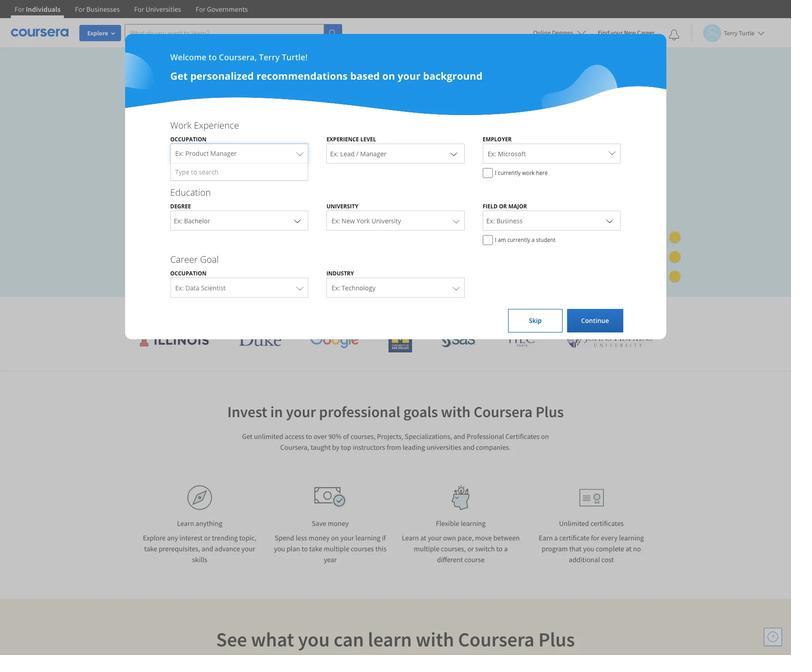 Task type: vqa. For each thing, say whether or not it's contained in the screenshot.
This FAQ content has been made available for informational purposes only. Learners are advised to conduct additional research to ensure that courses and other credentials pursued meet their personal, professional, and financial goals.
no



Task type: describe. For each thing, give the bounding box(es) containing it.
invest
[[227, 403, 267, 422]]

work experience element
[[161, 119, 630, 183]]

or inside learn at your own pace, move between multiple courses, or switch to a different course
[[467, 545, 474, 554]]

occupation for career
[[170, 270, 207, 277]]

7,000+
[[226, 127, 257, 141]]

plan
[[287, 545, 300, 554]]

unlimited
[[254, 432, 283, 441]]

and inside unlimited access to 7,000+ world-class courses, hands-on projects, and job-ready certificate programs—all included in your subscription
[[175, 143, 193, 157]]

unlimited access to 7,000+ world-class courses, hands-on projects, and job-ready certificate programs—all included in your subscription
[[133, 127, 410, 173]]

continue button
[[567, 309, 623, 333]]

skip button
[[508, 309, 563, 333]]

prerequisites,
[[159, 545, 200, 554]]

1 horizontal spatial university
[[372, 217, 401, 225]]

welcome
[[170, 52, 206, 63]]

onboardingmodal dialog
[[0, 0, 791, 656]]

recommendations
[[256, 69, 348, 83]]

programs—all
[[291, 143, 356, 157]]

switch
[[475, 545, 495, 554]]

universities
[[146, 5, 181, 14]]

90%
[[328, 432, 342, 441]]

included
[[359, 143, 399, 157]]

google image
[[310, 332, 359, 349]]

to inside learn at your own pace, move between multiple courses, or switch to a different course
[[496, 545, 503, 554]]

1 vertical spatial in
[[270, 403, 283, 422]]

governments
[[207, 5, 248, 14]]

for governments
[[196, 5, 248, 14]]

here
[[536, 169, 548, 177]]

0 vertical spatial new
[[624, 29, 636, 37]]

with right goals
[[441, 403, 471, 422]]

save money
[[312, 519, 349, 528]]

ex: for ex: new york university
[[332, 217, 340, 225]]

taught
[[311, 443, 331, 452]]

of
[[343, 432, 349, 441]]

learn for learn anything
[[177, 519, 194, 528]]

with left 14-
[[174, 245, 188, 254]]

find your new career
[[598, 29, 655, 37]]

1 horizontal spatial career
[[637, 29, 655, 37]]

your inside spend less money on your learning if you plan to take multiple courses this year
[[340, 534, 354, 543]]

type
[[175, 168, 189, 176]]

banner navigation
[[7, 0, 255, 25]]

your right find
[[611, 29, 623, 37]]

instructors
[[353, 443, 385, 452]]

hec paris image
[[505, 331, 537, 350]]

your inside learn at your own pace, move between multiple courses, or switch to a different course
[[428, 534, 442, 543]]

you inside earn a certificate for every learning program that you complete at no additional cost
[[583, 545, 594, 554]]

work
[[170, 119, 192, 131]]

professional
[[319, 403, 400, 422]]

money inside spend less money on your learning if you plan to take multiple courses this year
[[309, 534, 330, 543]]

courses
[[351, 545, 374, 554]]

ex: microsoft
[[488, 150, 526, 158]]

learn at your own pace, move between multiple courses, or switch to a different course
[[402, 534, 520, 565]]

1 horizontal spatial day
[[199, 245, 211, 254]]

/year with 14-day money-back guarantee
[[156, 245, 285, 254]]

career goal element
[[161, 253, 630, 302]]

$59
[[133, 203, 144, 212]]

earn a certificate for every learning program that you complete at no additional cost
[[539, 534, 644, 565]]

flexible
[[436, 519, 459, 528]]

get for get unlimited access to over 90% of courses, projects, specializations, and professional certificates on coursera, taught by top instructors from leading universities and companies.
[[242, 432, 253, 441]]

skills
[[192, 555, 207, 565]]

for for universities
[[134, 5, 144, 14]]

i for i am currently a student
[[495, 236, 497, 244]]

employer
[[483, 136, 512, 143]]

spend less money on your learning if you plan to take multiple courses this year
[[274, 534, 387, 565]]

ex: for ex: technology
[[332, 284, 340, 292]]

york
[[357, 217, 370, 225]]

ex: technology
[[332, 284, 376, 292]]

career inside 'onboardingmodal' dialog
[[170, 253, 198, 266]]

back
[[236, 245, 251, 254]]

sas image
[[441, 333, 476, 348]]

save money image
[[314, 487, 347, 509]]

over
[[314, 432, 327, 441]]

coursera plus image
[[133, 85, 271, 99]]

if
[[382, 534, 386, 543]]

companies
[[424, 304, 479, 319]]

industry
[[327, 270, 354, 277]]

certificates
[[506, 432, 540, 441]]

year
[[324, 555, 337, 565]]

and left "professional"
[[454, 432, 465, 441]]

i am currently a student
[[495, 236, 556, 244]]

work
[[522, 169, 535, 177]]

education
[[170, 186, 211, 199]]

ex: data scientist
[[175, 284, 226, 292]]

0 vertical spatial leading
[[301, 304, 338, 319]]

major
[[508, 203, 527, 210]]

with right companies
[[482, 304, 504, 319]]

own
[[443, 534, 456, 543]]

I currently work here checkbox
[[483, 168, 493, 178]]

to up the personalized
[[209, 52, 217, 63]]

money-
[[212, 245, 236, 254]]

advance
[[215, 545, 240, 554]]

goals
[[403, 403, 438, 422]]

manager
[[210, 149, 237, 158]]

1 horizontal spatial learning
[[461, 519, 486, 528]]

individuals
[[26, 5, 60, 14]]

Occupation field
[[171, 144, 308, 164]]

to inside spend less money on your learning if you plan to take multiple courses this year
[[302, 545, 308, 554]]

start
[[147, 224, 163, 233]]

cancel
[[171, 203, 191, 212]]

0 vertical spatial coursera
[[507, 304, 553, 319]]

0 vertical spatial university
[[327, 203, 358, 210]]

start 7-day free trial button
[[133, 218, 227, 240]]

complete
[[596, 545, 624, 554]]

technology
[[342, 284, 376, 292]]

on inside the get unlimited access to over 90% of courses, projects, specializations, and professional certificates on coursera, taught by top instructors from leading universities and companies.
[[541, 432, 549, 441]]

0 vertical spatial money
[[328, 519, 349, 528]]

for individuals
[[15, 5, 60, 14]]

ex: for ex: microsoft
[[488, 150, 496, 158]]

for for governments
[[196, 5, 206, 14]]

scientist
[[201, 284, 226, 292]]

chevron down image for experience level
[[448, 148, 459, 159]]

topic,
[[239, 534, 257, 543]]

terry
[[259, 52, 280, 63]]

projects,
[[377, 432, 403, 441]]

in inside unlimited access to 7,000+ world-class courses, hands-on projects, and job-ready certificate programs—all included in your subscription
[[402, 143, 410, 157]]

occupation for work
[[170, 136, 207, 143]]

for
[[591, 534, 600, 543]]

unlimited certificates
[[559, 519, 624, 528]]

learn for learn at your own pace, move between multiple courses, or switch to a different course
[[402, 534, 419, 543]]

class
[[289, 127, 311, 141]]

on inside spend less money on your learning if you plan to take multiple courses this year
[[331, 534, 339, 543]]

this
[[375, 545, 387, 554]]

learning for earn a certificate for every learning program that you complete at no additional cost
[[619, 534, 644, 543]]

invest in your professional goals with coursera plus
[[227, 403, 564, 422]]

at inside learn at your own pace, move between multiple courses, or switch to a different course
[[420, 534, 426, 543]]

a inside earn a certificate for every learning program that you complete at no additional cost
[[554, 534, 558, 543]]

coursera for invest in your professional goals with coursera plus
[[474, 403, 533, 422]]

job-
[[195, 143, 213, 157]]



Task type: locate. For each thing, give the bounding box(es) containing it.
what
[[251, 628, 294, 652]]

1 vertical spatial plus
[[536, 403, 564, 422]]

to left the over
[[306, 432, 312, 441]]

currently inside the "education" element
[[507, 236, 530, 244]]

you
[[274, 545, 285, 554], [583, 545, 594, 554], [298, 628, 330, 652]]

0 horizontal spatial university
[[327, 203, 358, 210]]

at left no
[[626, 545, 632, 554]]

currently inside work experience element
[[498, 169, 521, 177]]

you down spend
[[274, 545, 285, 554]]

take inside spend less money on your learning if you plan to take multiple courses this year
[[309, 545, 322, 554]]

ex: for ex: product manager
[[175, 149, 184, 158]]

chevron down image inside work experience element
[[448, 148, 459, 159]]

courses, inside learn at your own pace, move between multiple courses, or switch to a different course
[[441, 545, 466, 554]]

and up skills
[[202, 545, 213, 554]]

0 horizontal spatial certificate
[[242, 143, 288, 157]]

coursera, inside the get unlimited access to over 90% of courses, projects, specializations, and professional certificates on coursera, taught by top instructors from leading universities and companies.
[[280, 443, 309, 452]]

0 horizontal spatial unlimited
[[133, 127, 178, 141]]

0 horizontal spatial get
[[170, 69, 188, 83]]

additional
[[569, 555, 600, 565]]

1 horizontal spatial a
[[532, 236, 535, 244]]

new left york
[[342, 217, 355, 225]]

no
[[633, 545, 641, 554]]

am
[[498, 236, 506, 244]]

unlimited for unlimited certificates
[[559, 519, 589, 528]]

1 for from the left
[[15, 5, 24, 14]]

multiple up year
[[324, 545, 349, 554]]

university right york
[[372, 217, 401, 225]]

coursera, up the personalized
[[219, 52, 257, 63]]

universities inside the get unlimited access to over 90% of courses, projects, specializations, and professional certificates on coursera, taught by top instructors from leading universities and companies.
[[427, 443, 461, 452]]

coursera for see what you can learn with coursera plus
[[458, 628, 535, 652]]

0 horizontal spatial learn
[[177, 519, 194, 528]]

your inside 'explore any interest or trending topic, take prerequisites, and advance your skills'
[[241, 545, 255, 554]]

plus for see what you can learn with coursera plus
[[539, 628, 575, 652]]

certificates
[[591, 519, 624, 528]]

get personalized recommendations based on your background
[[170, 69, 483, 83]]

learn
[[368, 628, 412, 652]]

learn up interest
[[177, 519, 194, 528]]

currently
[[498, 169, 521, 177], [507, 236, 530, 244]]

learn right if
[[402, 534, 419, 543]]

or
[[499, 203, 507, 210], [133, 245, 141, 254], [204, 534, 211, 543], [467, 545, 474, 554]]

1 horizontal spatial multiple
[[414, 545, 440, 554]]

your up the courses
[[340, 534, 354, 543]]

program
[[542, 545, 568, 554]]

1 horizontal spatial access
[[285, 432, 304, 441]]

businesses
[[86, 5, 120, 14]]

personalized
[[190, 69, 254, 83]]

for left "businesses"
[[75, 5, 85, 14]]

your inside 'onboardingmodal' dialog
[[398, 69, 421, 83]]

in right included
[[402, 143, 410, 157]]

2 vertical spatial plus
[[539, 628, 575, 652]]

occupation down the work
[[170, 136, 207, 143]]

projects,
[[133, 143, 172, 157]]

2 i from the top
[[495, 236, 497, 244]]

1 vertical spatial currently
[[507, 236, 530, 244]]

0 vertical spatial unlimited
[[133, 127, 178, 141]]

0 vertical spatial at
[[420, 534, 426, 543]]

chevron down image for degree
[[292, 215, 303, 226]]

a left student at the right of the page
[[532, 236, 535, 244]]

occupation inside work experience element
[[170, 136, 207, 143]]

2 vertical spatial a
[[504, 545, 508, 554]]

1 horizontal spatial learn
[[402, 534, 419, 543]]

ex: left data
[[175, 284, 184, 292]]

experience level
[[327, 136, 376, 143]]

world-
[[259, 127, 289, 141]]

universities down technology
[[341, 304, 399, 319]]

currently right am
[[507, 236, 530, 244]]

data
[[185, 284, 199, 292]]

ex: left york
[[332, 217, 340, 225]]

2 horizontal spatial a
[[554, 534, 558, 543]]

on right certificates
[[541, 432, 549, 441]]

get left unlimited
[[242, 432, 253, 441]]

day left money-
[[199, 245, 211, 254]]

0 horizontal spatial a
[[504, 545, 508, 554]]

1 horizontal spatial unlimited
[[559, 519, 589, 528]]

0 horizontal spatial multiple
[[324, 545, 349, 554]]

1 vertical spatial get
[[242, 432, 253, 441]]

less
[[296, 534, 307, 543]]

0 horizontal spatial career
[[170, 253, 198, 266]]

explore any interest or trending topic, take prerequisites, and advance your skills
[[143, 534, 257, 565]]

and
[[175, 143, 193, 157], [402, 304, 421, 319], [454, 432, 465, 441], [463, 443, 475, 452], [202, 545, 213, 554]]

0 horizontal spatial coursera,
[[219, 52, 257, 63]]

unlimited up that
[[559, 519, 589, 528]]

new
[[624, 29, 636, 37], [342, 217, 355, 225]]

certificate up that
[[559, 534, 590, 543]]

1 horizontal spatial universities
[[427, 443, 461, 452]]

0 horizontal spatial learning
[[356, 534, 381, 543]]

0 horizontal spatial you
[[274, 545, 285, 554]]

1 vertical spatial career
[[170, 253, 198, 266]]

take right the plan
[[309, 545, 322, 554]]

new inside the "education" element
[[342, 217, 355, 225]]

1 vertical spatial courses,
[[351, 432, 376, 441]]

1 vertical spatial a
[[554, 534, 558, 543]]

0 vertical spatial plus
[[556, 304, 577, 319]]

7-
[[164, 224, 170, 233]]

work experience
[[170, 119, 239, 131]]

on down save money
[[331, 534, 339, 543]]

and up subscription on the top of page
[[175, 143, 193, 157]]

level
[[360, 136, 376, 143]]

access
[[181, 127, 211, 141], [285, 432, 304, 441]]

degree
[[170, 203, 191, 210]]

product
[[185, 149, 209, 158]]

your left own
[[428, 534, 442, 543]]

0 horizontal spatial at
[[420, 534, 426, 543]]

0 vertical spatial occupation
[[170, 136, 207, 143]]

learn inside learn at your own pace, move between multiple courses, or switch to a different course
[[402, 534, 419, 543]]

with right learn
[[416, 628, 454, 652]]

you inside spend less money on your learning if you plan to take multiple courses this year
[[274, 545, 285, 554]]

or up course
[[467, 545, 474, 554]]

courses, inside the get unlimited access to over 90% of courses, projects, specializations, and professional certificates on coursera, taught by top instructors from leading universities and companies.
[[351, 432, 376, 441]]

for left governments
[[196, 5, 206, 14]]

chevron down image for field or major
[[605, 215, 615, 226]]

to inside work experience element
[[191, 168, 197, 176]]

1 horizontal spatial new
[[624, 29, 636, 37]]

i left am
[[495, 236, 497, 244]]

in up unlimited
[[270, 403, 283, 422]]

you left can
[[298, 628, 330, 652]]

professional
[[467, 432, 504, 441]]

1 horizontal spatial coursera,
[[280, 443, 309, 452]]

1 i from the top
[[495, 169, 497, 177]]

get inside 'onboardingmodal' dialog
[[170, 69, 188, 83]]

0 vertical spatial access
[[181, 127, 211, 141]]

0 vertical spatial courses,
[[314, 127, 352, 141]]

for for individuals
[[15, 5, 24, 14]]

or down anything
[[204, 534, 211, 543]]

0 vertical spatial learn
[[177, 519, 194, 528]]

at left own
[[420, 534, 426, 543]]

money
[[328, 519, 349, 528], [309, 534, 330, 543]]

between
[[494, 534, 520, 543]]

by
[[332, 443, 339, 452]]

0 vertical spatial a
[[532, 236, 535, 244]]

learning up pace, on the right
[[461, 519, 486, 528]]

1 vertical spatial universities
[[427, 443, 461, 452]]

every
[[601, 534, 618, 543]]

a inside the "education" element
[[532, 236, 535, 244]]

None search field
[[125, 24, 342, 42]]

on inside dialog
[[382, 69, 395, 83]]

your up the over
[[286, 403, 316, 422]]

career left the show notifications image
[[637, 29, 655, 37]]

you up additional
[[583, 545, 594, 554]]

plus
[[556, 304, 577, 319], [536, 403, 564, 422], [539, 628, 575, 652]]

duke university image
[[239, 332, 281, 346]]

ex: inside the "education" element
[[332, 217, 340, 225]]

turtle!
[[282, 52, 308, 63]]

leading inside the get unlimited access to over 90% of courses, projects, specializations, and professional certificates on coursera, taught by top instructors from leading universities and companies.
[[403, 443, 425, 452]]

hands-
[[355, 127, 387, 141]]

1 vertical spatial learn
[[402, 534, 419, 543]]

take down explore at the left of page
[[144, 545, 157, 554]]

on up included
[[387, 127, 399, 141]]

unlimited up projects,
[[133, 127, 178, 141]]

for businesses
[[75, 5, 120, 14]]

to right the plan
[[302, 545, 308, 554]]

for left universities
[[134, 5, 144, 14]]

can
[[334, 628, 364, 652]]

i right by checking this box, i am confirming that the employer listed above is my current employer. checkbox
[[495, 169, 497, 177]]

1 occupation from the top
[[170, 136, 207, 143]]

1 vertical spatial leading
[[403, 443, 425, 452]]

your down projects,
[[133, 159, 154, 173]]

day inside start 7-day free trial button
[[170, 224, 182, 233]]

multiple up different
[[414, 545, 440, 554]]

certificate inside earn a certificate for every learning program that you complete at no additional cost
[[559, 534, 590, 543]]

to inside the get unlimited access to over 90% of courses, projects, specializations, and professional certificates on coursera, taught by top instructors from leading universities and companies.
[[306, 432, 312, 441]]

/month,
[[144, 203, 169, 212]]

0 vertical spatial i
[[495, 169, 497, 177]]

learn anything image
[[187, 486, 212, 511]]

ex: for ex: data scientist
[[175, 284, 184, 292]]

to down between
[[496, 545, 503, 554]]

get
[[170, 69, 188, 83], [242, 432, 253, 441]]

0 vertical spatial career
[[637, 29, 655, 37]]

coursera, inside 'onboardingmodal' dialog
[[219, 52, 257, 63]]

courses, up the programs—all
[[314, 127, 352, 141]]

0 vertical spatial universities
[[341, 304, 399, 319]]

certificate inside unlimited access to 7,000+ world-class courses, hands-on projects, and job-ready certificate programs—all included in your subscription
[[242, 143, 288, 157]]

career goal
[[170, 253, 219, 266]]

or inside the "education" element
[[499, 203, 507, 210]]

courses, inside unlimited access to 7,000+ world-class courses, hands-on projects, and job-ready certificate programs—all included in your subscription
[[314, 127, 352, 141]]

multiple inside learn at your own pace, move between multiple courses, or switch to a different course
[[414, 545, 440, 554]]

certificate down world-
[[242, 143, 288, 157]]

get inside the get unlimited access to over 90% of courses, projects, specializations, and professional certificates on coursera, taught by top instructors from leading universities and companies.
[[242, 432, 253, 441]]

0 vertical spatial certificate
[[242, 143, 288, 157]]

courses, up instructors
[[351, 432, 376, 441]]

trending
[[212, 534, 238, 543]]

to inside unlimited access to 7,000+ world-class courses, hands-on projects, and job-ready certificate programs—all included in your subscription
[[213, 127, 223, 141]]

universities
[[341, 304, 399, 319], [427, 443, 461, 452]]

0 vertical spatial get
[[170, 69, 188, 83]]

your inside unlimited access to 7,000+ world-class courses, hands-on projects, and job-ready certificate programs—all included in your subscription
[[133, 159, 154, 173]]

interest
[[180, 534, 203, 543]]

2 take from the left
[[309, 545, 322, 554]]

a right earn
[[554, 534, 558, 543]]

or left /year
[[133, 245, 141, 254]]

1 take from the left
[[144, 545, 157, 554]]

unlimited
[[133, 127, 178, 141], [559, 519, 589, 528]]

certificate
[[242, 143, 288, 157], [559, 534, 590, 543]]

learning up no
[[619, 534, 644, 543]]

experience left level
[[327, 136, 359, 143]]

0 vertical spatial coursera,
[[219, 52, 257, 63]]

0 horizontal spatial leading
[[301, 304, 338, 319]]

1 horizontal spatial take
[[309, 545, 322, 554]]

ex:
[[175, 149, 184, 158], [488, 150, 496, 158], [332, 217, 340, 225], [175, 284, 184, 292], [332, 284, 340, 292]]

0 horizontal spatial take
[[144, 545, 157, 554]]

2 vertical spatial courses,
[[441, 545, 466, 554]]

1 horizontal spatial get
[[242, 432, 253, 441]]

career left goal
[[170, 253, 198, 266]]

2 horizontal spatial chevron down image
[[605, 215, 615, 226]]

ex: up subscription on the top of page
[[175, 149, 184, 158]]

1 vertical spatial new
[[342, 217, 355, 225]]

coursera image
[[11, 26, 68, 40]]

university
[[327, 203, 358, 210], [372, 217, 401, 225]]

0 horizontal spatial new
[[342, 217, 355, 225]]

i for i currently work here
[[495, 169, 497, 177]]

or right the field
[[499, 203, 507, 210]]

money right save in the bottom left of the page
[[328, 519, 349, 528]]

skip
[[529, 316, 542, 325]]

i currently work here
[[495, 169, 548, 177]]

leading down specializations,
[[403, 443, 425, 452]]

2 occupation from the top
[[170, 270, 207, 277]]

or inside 'explore any interest or trending topic, take prerequisites, and advance your skills'
[[204, 534, 211, 543]]

0 vertical spatial currently
[[498, 169, 521, 177]]

take inside 'explore any interest or trending topic, take prerequisites, and advance your skills'
[[144, 545, 157, 554]]

unlimited for unlimited access to 7,000+ world-class courses, hands-on projects, and job-ready certificate programs—all included in your subscription
[[133, 127, 178, 141]]

1 horizontal spatial in
[[402, 143, 410, 157]]

1 horizontal spatial experience
[[327, 136, 359, 143]]

cost
[[602, 555, 614, 565]]

field or major
[[483, 203, 527, 210]]

1 horizontal spatial leading
[[403, 443, 425, 452]]

companies.
[[476, 443, 511, 452]]

1 vertical spatial experience
[[327, 136, 359, 143]]

flexible learning image
[[445, 486, 477, 511]]

for
[[15, 5, 24, 14], [75, 5, 85, 14], [134, 5, 144, 14], [196, 5, 206, 14]]

ex: down employer
[[488, 150, 496, 158]]

0 horizontal spatial access
[[181, 127, 211, 141]]

0 vertical spatial experience
[[194, 119, 239, 131]]

currently left work
[[498, 169, 521, 177]]

show notifications image
[[669, 29, 680, 40]]

unlimited certificates image
[[579, 489, 604, 507]]

money down save in the bottom left of the page
[[309, 534, 330, 543]]

to
[[209, 52, 217, 63], [213, 127, 223, 141], [191, 168, 197, 176], [306, 432, 312, 441], [302, 545, 308, 554], [496, 545, 503, 554]]

and inside 'explore any interest or trending topic, take prerequisites, and advance your skills'
[[202, 545, 213, 554]]

2 horizontal spatial learning
[[619, 534, 644, 543]]

multiple inside spend less money on your learning if you plan to take multiple courses this year
[[324, 545, 349, 554]]

universities down specializations,
[[427, 443, 461, 452]]

start 7-day free trial
[[147, 224, 213, 233]]

continue
[[581, 316, 609, 325]]

and up university of michigan image
[[402, 304, 421, 319]]

your left the background
[[398, 69, 421, 83]]

on inside unlimited access to 7,000+ world-class courses, hands-on projects, and job-ready certificate programs—all included in your subscription
[[387, 127, 399, 141]]

university up york
[[327, 203, 358, 210]]

experience up ready
[[194, 119, 239, 131]]

1 vertical spatial coursera,
[[280, 443, 309, 452]]

different
[[437, 555, 463, 565]]

ex: down industry
[[332, 284, 340, 292]]

learning for spend less money on your learning if you plan to take multiple courses this year
[[356, 534, 381, 543]]

2 horizontal spatial you
[[583, 545, 594, 554]]

0 horizontal spatial chevron down image
[[292, 215, 303, 226]]

to up ready
[[213, 127, 223, 141]]

learning up the courses
[[356, 534, 381, 543]]

0 horizontal spatial in
[[270, 403, 283, 422]]

get unlimited access to over 90% of courses, projects, specializations, and professional certificates on coursera, taught by top instructors from leading universities and companies.
[[242, 432, 549, 452]]

/year
[[156, 245, 172, 254]]

1 vertical spatial access
[[285, 432, 304, 441]]

goal
[[200, 253, 219, 266]]

access left the over
[[285, 432, 304, 441]]

access up the job-
[[181, 127, 211, 141]]

get down the 'welcome'
[[170, 69, 188, 83]]

$59 /month, cancel anytime
[[133, 203, 219, 212]]

get for get personalized recommendations based on your background
[[170, 69, 188, 83]]

your down topic,
[[241, 545, 255, 554]]

with
[[174, 245, 188, 254], [482, 304, 504, 319], [441, 403, 471, 422], [416, 628, 454, 652]]

0 horizontal spatial universities
[[341, 304, 399, 319]]

1 vertical spatial at
[[626, 545, 632, 554]]

1 vertical spatial occupation
[[170, 270, 207, 277]]

from
[[387, 443, 401, 452]]

university of illinois at urbana-champaign image
[[139, 333, 210, 348]]

spend
[[275, 534, 294, 543]]

subscription
[[156, 159, 214, 173]]

on right based
[[382, 69, 395, 83]]

education element
[[161, 186, 630, 250]]

0 horizontal spatial experience
[[194, 119, 239, 131]]

2 for from the left
[[75, 5, 85, 14]]

1 horizontal spatial at
[[626, 545, 632, 554]]

for for businesses
[[75, 5, 85, 14]]

1 vertical spatial i
[[495, 236, 497, 244]]

learning inside earn a certificate for every learning program that you complete at no additional cost
[[619, 534, 644, 543]]

1 vertical spatial day
[[199, 245, 211, 254]]

flexible learning
[[436, 519, 486, 528]]

1 horizontal spatial you
[[298, 628, 330, 652]]

anything
[[196, 519, 222, 528]]

0 vertical spatial in
[[402, 143, 410, 157]]

ready
[[213, 143, 240, 157]]

3 for from the left
[[134, 5, 144, 14]]

courses, up different
[[441, 545, 466, 554]]

2 multiple from the left
[[414, 545, 440, 554]]

to right type
[[191, 168, 197, 176]]

day left free
[[170, 224, 182, 233]]

0 horizontal spatial day
[[170, 224, 182, 233]]

course
[[465, 555, 485, 565]]

at inside earn a certificate for every learning program that you complete at no additional cost
[[626, 545, 632, 554]]

pace,
[[458, 534, 474, 543]]

1 horizontal spatial certificate
[[559, 534, 590, 543]]

a down between
[[504, 545, 508, 554]]

1 vertical spatial certificate
[[559, 534, 590, 543]]

1 multiple from the left
[[324, 545, 349, 554]]

learning inside spend less money on your learning if you plan to take multiple courses this year
[[356, 534, 381, 543]]

find
[[598, 29, 610, 37]]

new right find
[[624, 29, 636, 37]]

help center image
[[768, 632, 779, 643]]

Occupation text field
[[175, 146, 292, 163]]

access inside the get unlimited access to over 90% of courses, projects, specializations, and professional certificates on coursera, taught by top instructors from leading universities and companies.
[[285, 432, 304, 441]]

see what you can learn with coursera plus
[[216, 628, 575, 652]]

leading up google image
[[301, 304, 338, 319]]

4 for from the left
[[196, 5, 206, 14]]

and down "professional"
[[463, 443, 475, 452]]

1 vertical spatial coursera
[[474, 403, 533, 422]]

1 vertical spatial unlimited
[[559, 519, 589, 528]]

0 vertical spatial day
[[170, 224, 182, 233]]

anytime
[[193, 203, 219, 212]]

1 vertical spatial money
[[309, 534, 330, 543]]

a inside learn at your own pace, move between multiple courses, or switch to a different course
[[504, 545, 508, 554]]

johns hopkins university image
[[566, 332, 652, 349]]

occupation up data
[[170, 270, 207, 277]]

plus for invest in your professional goals with coursera plus
[[536, 403, 564, 422]]

microsoft
[[498, 150, 526, 158]]

coursera, left "taught"
[[280, 443, 309, 452]]

access inside unlimited access to 7,000+ world-class courses, hands-on projects, and job-ready certificate programs—all included in your subscription
[[181, 127, 211, 141]]

chevron down image
[[448, 148, 459, 159], [292, 215, 303, 226], [605, 215, 615, 226]]

2 vertical spatial coursera
[[458, 628, 535, 652]]

ex: product manager
[[175, 149, 237, 158]]

search
[[199, 168, 218, 176]]

day
[[170, 224, 182, 233], [199, 245, 211, 254]]

I am currently a student checkbox
[[483, 235, 493, 245]]

for left individuals
[[15, 5, 24, 14]]

1 vertical spatial university
[[372, 217, 401, 225]]

university of michigan image
[[388, 328, 412, 353]]

unlimited inside unlimited access to 7,000+ world-class courses, hands-on projects, and job-ready certificate programs—all included in your subscription
[[133, 127, 178, 141]]

1 horizontal spatial chevron down image
[[448, 148, 459, 159]]

occupation inside career goal element
[[170, 270, 207, 277]]



